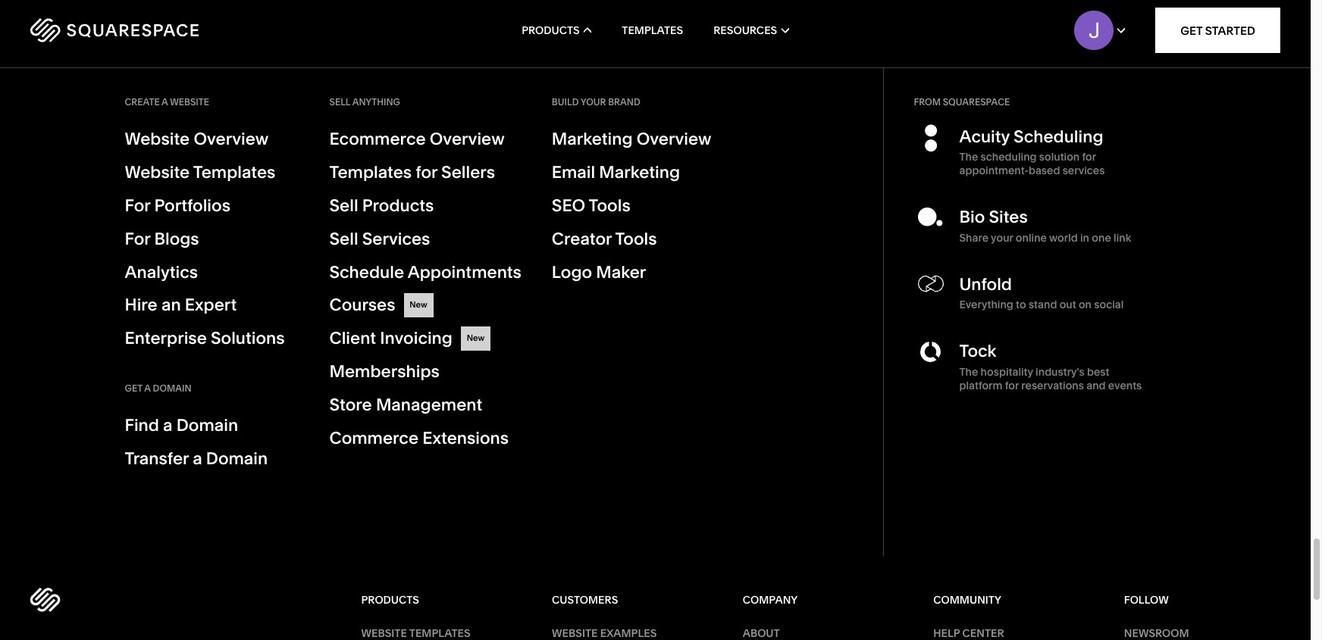 Task type: describe. For each thing, give the bounding box(es) containing it.
can
[[749, 0, 773, 10]]

started
[[1205, 23, 1255, 38]]

on
[[1079, 298, 1092, 312]]

scheduling
[[981, 150, 1037, 164]]

get for get started
[[1181, 23, 1203, 38]]

and inside the hospitality industry's best platform for reservations and events
[[1087, 379, 1106, 392]]

bio
[[959, 207, 985, 228]]

0 horizontal spatial products
[[362, 195, 434, 216]]

analytics
[[125, 262, 198, 282]]

industry's
[[1036, 365, 1085, 379]]

enterprise solutions
[[125, 329, 285, 349]]

appointment-
[[959, 164, 1029, 178]]

and inside looking for even more ways to optimize your website? connect to leading payment, shipping, social media, and marketing tools.
[[574, 262, 605, 282]]

logo maker link
[[552, 260, 726, 285]]

to inside unfold everything to stand out on social
[[1016, 298, 1026, 312]]

ecommerce overview
[[329, 129, 505, 149]]

services
[[362, 229, 430, 249]]

anything
[[352, 96, 400, 108]]

find a domain
[[125, 416, 238, 436]]

memberships link
[[329, 360, 521, 384]]

marketing overview link
[[552, 127, 726, 152]]

marketing
[[608, 262, 689, 282]]

and inside the . here you can find the changelog, api documentation, and more information about integrating to squarespace.
[[1036, 0, 1061, 10]]

twitter image
[[183, 396, 218, 424]]

help
[[933, 627, 960, 641]]

sell services link
[[329, 227, 521, 251]]

sell services
[[329, 229, 430, 249]]

email marketing link
[[552, 161, 726, 185]]

for blogs
[[125, 229, 199, 249]]

store management link
[[329, 394, 521, 418]]

examples
[[600, 627, 657, 641]]

1 squarespace logo link from the top
[[30, 18, 280, 42]]

for down ecommerce overview link
[[416, 162, 437, 183]]

brand
[[608, 96, 640, 108]]

email marketing
[[552, 162, 680, 183]]

squarespace
[[943, 96, 1010, 108]]

blogs
[[154, 229, 199, 249]]

get a domain
[[125, 383, 192, 394]]

transfer a domain
[[125, 449, 268, 469]]

payment,
[[603, 242, 677, 262]]

templates link
[[622, 0, 683, 61]]

templates for sellers link
[[329, 161, 521, 185]]

bio sites
[[959, 207, 1028, 228]]

hire
[[125, 295, 158, 316]]

the inside the hospitality industry's best platform for reservations and events
[[959, 365, 978, 379]]

stand
[[1029, 298, 1057, 312]]

looking
[[442, 222, 506, 242]]

services inside acuity scheduling the scheduling solution for appointment-based services
[[1063, 164, 1105, 178]]

here
[[688, 0, 719, 10]]

get for get a domain
[[125, 383, 142, 394]]

0 horizontal spatial services
[[689, 160, 857, 212]]

build your brand
[[552, 96, 640, 108]]

the
[[804, 0, 826, 10]]

the hospitality industry's best platform for reservations and events
[[959, 365, 1142, 392]]

maker
[[596, 262, 646, 282]]

for for for portfolios
[[125, 195, 150, 216]]

reservations
[[1021, 379, 1084, 392]]

management
[[376, 395, 482, 416]]

for blogs link
[[125, 227, 299, 251]]

leading
[[540, 242, 599, 262]]

even
[[535, 222, 574, 242]]

changelog,
[[829, 0, 902, 10]]

a for transfer
[[193, 449, 202, 469]]

tools.
[[693, 262, 736, 282]]

tools for creator tools
[[615, 229, 657, 249]]

website?
[[798, 222, 869, 242]]

sell for sell products
[[329, 195, 358, 216]]

portfolios
[[154, 195, 230, 216]]

schedule appointments link
[[329, 260, 521, 285]]

best
[[1087, 365, 1110, 379]]

out
[[1060, 298, 1076, 312]]

a for find
[[163, 416, 173, 436]]

share your online world in one link
[[959, 231, 1131, 245]]

invoicing
[[380, 329, 453, 349]]

store
[[329, 395, 372, 416]]

website templates for right website templates link
[[361, 627, 471, 641]]

website overview
[[125, 129, 269, 149]]

ecommerce overview link
[[329, 127, 521, 152]]

sellers
[[441, 162, 495, 183]]

seo tools link
[[552, 194, 726, 218]]

a for get
[[144, 383, 151, 394]]

new for courses
[[410, 300, 427, 310]]

tools for seo tools
[[589, 195, 631, 216]]

platform
[[959, 379, 1003, 392]]

about
[[567, 11, 605, 28]]

seo
[[552, 195, 585, 216]]

transfer a domain link
[[125, 447, 299, 472]]

get started
[[1181, 23, 1255, 38]]

client invoicing
[[329, 329, 453, 349]]

enterprise
[[125, 329, 207, 349]]

find a domain link
[[125, 413, 299, 440]]

store management
[[329, 395, 482, 416]]



Task type: vqa. For each thing, say whether or not it's contained in the screenshot.
I'm just browsing link
no



Task type: locate. For each thing, give the bounding box(es) containing it.
your right optimize
[[759, 222, 794, 242]]

for inside the hospitality industry's best platform for reservations and events
[[1005, 379, 1019, 392]]

social inside looking for even more ways to optimize your website? connect to leading payment, shipping, social media, and marketing tools.
[[759, 242, 805, 262]]

a inside 'link'
[[193, 449, 202, 469]]

to inside the . here you can find the changelog, api documentation, and more information about integrating to squarespace.
[[682, 11, 696, 28]]

for inside looking for even more ways to optimize your website? connect to leading payment, shipping, social media, and marketing tools.
[[509, 222, 531, 242]]

1 vertical spatial for
[[125, 229, 150, 249]]

an
[[161, 295, 181, 316]]

website
[[170, 96, 209, 108]]

1 vertical spatial get
[[125, 383, 142, 394]]

1 vertical spatial sell
[[329, 195, 358, 216]]

courses
[[329, 295, 395, 316]]

2 horizontal spatial and
[[1087, 379, 1106, 392]]

from
[[914, 96, 941, 108]]

enterprise solutions link
[[125, 327, 299, 351]]

to left leading
[[520, 242, 536, 262]]

transfer
[[125, 449, 189, 469]]

get left started
[[1181, 23, 1203, 38]]

2 the from the top
[[959, 365, 978, 379]]

0 vertical spatial tools
[[589, 195, 631, 216]]

a right the create
[[162, 96, 168, 108]]

overview for templates
[[194, 129, 269, 149]]

for left even
[[509, 222, 531, 242]]

everything
[[959, 298, 1013, 312]]

you
[[722, 0, 746, 10]]

information
[[489, 11, 564, 28]]

website templates link
[[125, 161, 299, 185], [361, 627, 518, 641]]

1 the from the top
[[959, 150, 978, 164]]

domain
[[153, 383, 192, 394], [176, 416, 238, 436], [206, 449, 268, 469]]

client
[[329, 329, 376, 349]]

0 vertical spatial website templates link
[[125, 161, 299, 185]]

sell anything
[[329, 96, 400, 108]]

a for create
[[162, 96, 168, 108]]

marketing down the marketing overview 'link'
[[599, 162, 680, 183]]

sell products link
[[329, 194, 521, 218]]

2 horizontal spatial overview
[[637, 129, 712, 149]]

0 horizontal spatial more
[[577, 222, 619, 242]]

social inside unfold everything to stand out on social
[[1094, 298, 1124, 312]]

website examples
[[552, 627, 657, 641]]

the inside acuity scheduling the scheduling solution for appointment-based services
[[959, 150, 978, 164]]

your inside looking for even more ways to optimize your website? connect to leading payment, shipping, social media, and marketing tools.
[[759, 222, 794, 242]]

schedule appointments
[[329, 262, 521, 282]]

to
[[682, 11, 696, 28], [667, 222, 683, 242], [520, 242, 536, 262], [1016, 298, 1026, 312]]

domain down find a domain link at left bottom
[[206, 449, 268, 469]]

for inside acuity scheduling the scheduling solution for appointment-based services
[[1082, 150, 1096, 164]]

to left stand
[[1016, 298, 1026, 312]]

documentation,
[[930, 0, 1033, 10]]

domain up transfer a domain 'link'
[[176, 416, 238, 436]]

0 horizontal spatial and
[[574, 262, 605, 282]]

1 horizontal spatial new
[[467, 333, 485, 344]]

shipping,
[[681, 242, 755, 262]]

creator tools
[[552, 229, 657, 249]]

schedule
[[329, 262, 404, 282]]

2 overview from the left
[[430, 129, 505, 149]]

hire an expert link
[[125, 294, 299, 318]]

social
[[759, 242, 805, 262], [1094, 298, 1124, 312]]

sell up schedule
[[329, 229, 358, 249]]

1 vertical spatial products
[[362, 195, 434, 216]]

1 vertical spatial tools
[[615, 229, 657, 249]]

2 horizontal spatial your
[[991, 231, 1013, 245]]

domain for find a domain
[[176, 416, 238, 436]]

marketing
[[552, 129, 633, 149], [599, 162, 680, 183]]

1 squarespace logo image from the top
[[30, 18, 199, 42]]

overview inside 'link'
[[637, 129, 712, 149]]

services right 'based'
[[1063, 164, 1105, 178]]

commerce
[[329, 428, 419, 449]]

1 vertical spatial domain
[[176, 416, 238, 436]]

0 vertical spatial social
[[759, 242, 805, 262]]

help center link
[[933, 627, 1090, 641]]

1 vertical spatial website templates link
[[361, 627, 518, 641]]

0 vertical spatial website templates
[[125, 162, 276, 183]]

1 horizontal spatial get
[[1181, 23, 1203, 38]]

2 squarespace logo image from the top
[[30, 588, 60, 612]]

for
[[1082, 150, 1096, 164], [416, 162, 437, 183], [509, 222, 531, 242], [1005, 379, 1019, 392]]

domain for get a domain
[[153, 383, 192, 394]]

your
[[581, 96, 606, 108], [759, 222, 794, 242], [991, 231, 1013, 245]]

build
[[552, 96, 579, 108]]

sites
[[989, 207, 1028, 228]]

squarespace logo image
[[30, 18, 199, 42], [30, 588, 60, 612]]

sell for sell services
[[329, 229, 358, 249]]

find
[[125, 416, 159, 436]]

1 horizontal spatial more
[[1064, 0, 1099, 10]]

services up optimize
[[689, 160, 857, 212]]

for left blogs
[[125, 229, 150, 249]]

overview for for
[[430, 129, 505, 149]]

1 horizontal spatial your
[[759, 222, 794, 242]]

overview down 'website'
[[194, 129, 269, 149]]

2 sell from the top
[[329, 195, 358, 216]]

overview for marketing
[[637, 129, 712, 149]]

1 vertical spatial more
[[577, 222, 619, 242]]

for right solution on the top of page
[[1082, 150, 1096, 164]]

the down "tock"
[[959, 365, 978, 379]]

3 overview from the left
[[637, 129, 712, 149]]

create a website
[[125, 96, 209, 108]]

overview up the email marketing link
[[637, 129, 712, 149]]

creator tools link
[[552, 227, 726, 251]]

0 horizontal spatial new
[[410, 300, 427, 310]]

templates
[[622, 24, 683, 37], [193, 162, 276, 183], [329, 162, 412, 183], [409, 627, 471, 641]]

2 vertical spatial and
[[1087, 379, 1106, 392]]

your for build
[[581, 96, 606, 108]]

your for share
[[991, 231, 1013, 245]]

for up "for blogs"
[[125, 195, 150, 216]]

1 horizontal spatial overview
[[430, 129, 505, 149]]

1 for from the top
[[125, 195, 150, 216]]

online
[[1016, 231, 1047, 245]]

1 sell from the top
[[329, 96, 350, 108]]

. here you can find the changelog, api documentation, and more information about integrating to squarespace.
[[489, 0, 1099, 28]]

domain inside 'link'
[[206, 449, 268, 469]]

0 vertical spatial for
[[125, 195, 150, 216]]

a right find
[[163, 416, 173, 436]]

services
[[689, 160, 857, 212], [1063, 164, 1105, 178]]

0 vertical spatial squarespace logo link
[[30, 18, 280, 42]]

products inside button
[[522, 24, 580, 37]]

overview up "sellers"
[[430, 129, 505, 149]]

1 vertical spatial website templates
[[361, 627, 471, 641]]

share
[[959, 231, 989, 245]]

for portfolios
[[125, 195, 230, 216]]

products up services
[[362, 195, 434, 216]]

0 horizontal spatial website templates
[[125, 162, 276, 183]]

0 vertical spatial sell
[[329, 96, 350, 108]]

logo
[[552, 262, 592, 282]]

about
[[743, 627, 780, 641]]

and left events
[[1087, 379, 1106, 392]]

1 horizontal spatial products
[[522, 24, 580, 37]]

your right build
[[581, 96, 606, 108]]

0 vertical spatial more
[[1064, 0, 1099, 10]]

0 vertical spatial the
[[959, 150, 978, 164]]

sell up sell services
[[329, 195, 358, 216]]

.
[[681, 0, 685, 10]]

0 vertical spatial products
[[522, 24, 580, 37]]

1 overview from the left
[[194, 129, 269, 149]]

marketing inside 'link'
[[552, 129, 633, 149]]

resources button
[[714, 0, 789, 61]]

1 vertical spatial squarespace logo link
[[30, 585, 361, 616]]

0 vertical spatial new
[[410, 300, 427, 310]]

social right on
[[1094, 298, 1124, 312]]

about link
[[743, 627, 899, 641]]

the down the acuity on the right of the page
[[959, 150, 978, 164]]

scheduling
[[1014, 127, 1103, 147]]

a up find
[[144, 383, 151, 394]]

0 horizontal spatial social
[[759, 242, 805, 262]]

commerce extensions
[[329, 428, 509, 449]]

for portfolios link
[[125, 194, 299, 218]]

1 horizontal spatial website templates link
[[361, 627, 518, 641]]

to right 'ways'
[[667, 222, 683, 242]]

2 squarespace logo link from the top
[[30, 585, 361, 616]]

ways
[[623, 222, 663, 242]]

0 horizontal spatial get
[[125, 383, 142, 394]]

optimize
[[687, 222, 756, 242]]

0 vertical spatial domain
[[153, 383, 192, 394]]

2 vertical spatial domain
[[206, 449, 268, 469]]

1 vertical spatial marketing
[[599, 162, 680, 183]]

sell left anything
[[329, 96, 350, 108]]

appointments
[[408, 262, 521, 282]]

1 horizontal spatial services
[[1063, 164, 1105, 178]]

1 vertical spatial the
[[959, 365, 978, 379]]

2 vertical spatial sell
[[329, 229, 358, 249]]

website examples link
[[552, 627, 708, 641]]

social left media,
[[759, 242, 805, 262]]

and down the creator
[[574, 262, 605, 282]]

domain for transfer a domain
[[206, 449, 268, 469]]

marketing down build your brand
[[552, 129, 633, 149]]

unfold
[[959, 274, 1012, 295]]

newsroom
[[1124, 627, 1189, 641]]

get
[[1181, 23, 1203, 38], [125, 383, 142, 394]]

more inside looking for even more ways to optimize your website? connect to leading payment, shipping, social media, and marketing tools.
[[577, 222, 619, 242]]

new right invoicing
[[467, 333, 485, 344]]

help center
[[933, 627, 1004, 641]]

more inside the . here you can find the changelog, api documentation, and more information about integrating to squarespace.
[[1064, 0, 1099, 10]]

connected services
[[453, 160, 857, 212]]

3 sell from the top
[[329, 229, 358, 249]]

your down sites
[[991, 231, 1013, 245]]

0 horizontal spatial overview
[[194, 129, 269, 149]]

0 vertical spatial squarespace logo image
[[30, 18, 199, 42]]

2 for from the top
[[125, 229, 150, 249]]

0 horizontal spatial your
[[581, 96, 606, 108]]

1 vertical spatial new
[[467, 333, 485, 344]]

solution
[[1039, 150, 1080, 164]]

acuity
[[959, 127, 1010, 147]]

1 horizontal spatial and
[[1036, 0, 1061, 10]]

1 vertical spatial social
[[1094, 298, 1124, 312]]

0 horizontal spatial website templates link
[[125, 161, 299, 185]]

expert
[[185, 295, 237, 316]]

0 vertical spatial marketing
[[552, 129, 633, 149]]

new for client invoicing
[[467, 333, 485, 344]]

1 horizontal spatial social
[[1094, 298, 1124, 312]]

new down the "schedule appointments" link
[[410, 300, 427, 310]]

for for for blogs
[[125, 229, 150, 249]]

marketing overview
[[552, 129, 712, 149]]

website templates for website templates link to the left
[[125, 162, 276, 183]]

0 vertical spatial get
[[1181, 23, 1203, 38]]

connected
[[453, 160, 679, 212]]

and right the documentation,
[[1036, 0, 1061, 10]]

to down .
[[682, 11, 696, 28]]

tock
[[959, 341, 997, 362]]

for right platform
[[1005, 379, 1019, 392]]

hospitality
[[981, 365, 1033, 379]]

domain up twitter 'icon'
[[153, 383, 192, 394]]

get up find
[[125, 383, 142, 394]]

looking for even more ways to optimize your website? connect to leading payment, shipping, social media, and marketing tools.
[[442, 222, 869, 282]]

website templates
[[125, 162, 276, 183], [361, 627, 471, 641]]

1 vertical spatial and
[[574, 262, 605, 282]]

more
[[1064, 0, 1099, 10], [577, 222, 619, 242]]

facebook image
[[365, 393, 400, 427]]

1 horizontal spatial website templates
[[361, 627, 471, 641]]

find
[[776, 0, 801, 10]]

0 vertical spatial and
[[1036, 0, 1061, 10]]

hire an expert
[[125, 295, 237, 316]]

1 vertical spatial squarespace logo image
[[30, 588, 60, 612]]

a down find a domain link at left bottom
[[193, 449, 202, 469]]

products up build
[[522, 24, 580, 37]]

sell for sell anything
[[329, 96, 350, 108]]

world
[[1049, 231, 1078, 245]]

products button
[[522, 0, 592, 61]]

media,
[[809, 242, 863, 262]]

in
[[1080, 231, 1089, 245]]



